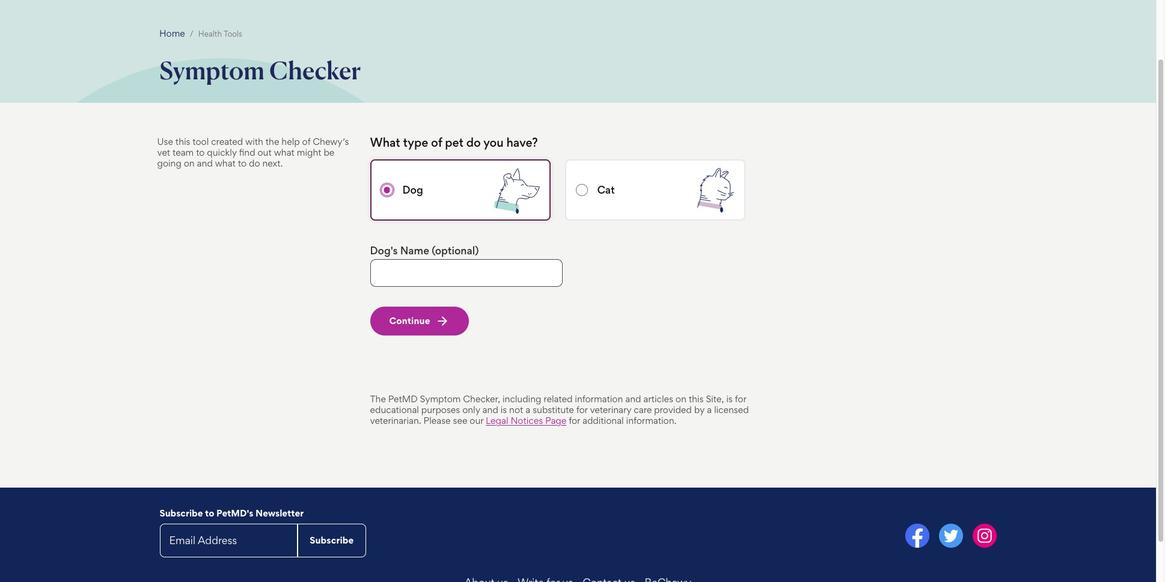 Task type: describe. For each thing, give the bounding box(es) containing it.
might
[[297, 147, 321, 158]]

1 horizontal spatial is
[[726, 393, 733, 405]]

petmd's
[[216, 508, 253, 519]]

continue button
[[370, 307, 469, 336]]

(optional)
[[432, 244, 479, 257]]

1 horizontal spatial and
[[483, 404, 498, 415]]

including
[[503, 393, 541, 405]]

substitute
[[533, 404, 574, 415]]

you
[[483, 135, 504, 150]]

not
[[509, 404, 523, 415]]

home link
[[159, 28, 185, 39]]

facebook image
[[905, 524, 929, 548]]

dog's
[[370, 244, 398, 257]]

see
[[453, 415, 467, 426]]

created
[[211, 136, 243, 147]]

symptom checker
[[159, 55, 361, 85]]

licensed
[[714, 404, 749, 415]]

find
[[239, 147, 255, 158]]

2 horizontal spatial to
[[238, 158, 247, 169]]

vet
[[157, 147, 170, 158]]

1 horizontal spatial of
[[431, 135, 442, 150]]

and inside use this tool created with the help of chewy's vet team to quickly find out what might be going on and what to do next.
[[197, 158, 213, 169]]

the
[[370, 393, 386, 405]]

0 horizontal spatial to
[[196, 147, 205, 158]]

type
[[403, 135, 428, 150]]

for right related
[[576, 404, 588, 415]]

checker
[[270, 55, 361, 85]]

about petmd element
[[301, 577, 856, 582]]

1 horizontal spatial to
[[205, 508, 214, 519]]

on inside the petmd symptom checker, including related information and articles on this site, is for educational purposes only and is not a substitute for veterinary care provided by a licensed veterinarian. please see our
[[676, 393, 687, 405]]

subscribe to petmd's newsletter
[[160, 508, 304, 519]]

social element
[[583, 524, 997, 550]]

dog
[[403, 183, 423, 196]]

next.
[[262, 158, 283, 169]]

use
[[157, 136, 173, 147]]

with
[[245, 136, 263, 147]]

0 horizontal spatial is
[[501, 404, 507, 415]]

additional
[[583, 415, 624, 426]]

Dog's Name (optional) text field
[[371, 260, 562, 286]]

for right "page"
[[569, 415, 580, 426]]

subscribe for subscribe
[[310, 535, 354, 546]]

site,
[[706, 393, 724, 405]]

quickly
[[207, 147, 237, 158]]

2 a from the left
[[707, 404, 712, 415]]

please
[[424, 415, 451, 426]]

health
[[198, 29, 222, 38]]

related
[[544, 393, 573, 405]]

this inside the petmd symptom checker, including related information and articles on this site, is for educational purposes only and is not a substitute for veterinary care provided by a licensed veterinarian. please see our
[[689, 393, 704, 405]]

articles
[[644, 393, 673, 405]]

the petmd symptom checker, including related information and articles on this site, is for educational purposes only and is not a substitute for veterinary care provided by a licensed veterinarian. please see our
[[370, 393, 749, 426]]

educational
[[370, 404, 419, 415]]

team
[[173, 147, 194, 158]]

our
[[470, 415, 484, 426]]

pet
[[445, 135, 464, 150]]

provided
[[654, 404, 692, 415]]



Task type: locate. For each thing, give the bounding box(es) containing it.
have?
[[507, 135, 538, 150]]

the
[[266, 136, 279, 147]]

by
[[694, 404, 705, 415]]

a right "by"
[[707, 404, 712, 415]]

care
[[634, 404, 652, 415]]

notices
[[511, 415, 543, 426]]

0 horizontal spatial on
[[184, 158, 195, 169]]

1 vertical spatial symptom
[[420, 393, 461, 405]]

0 vertical spatial do
[[466, 135, 481, 150]]

to right 'team'
[[196, 147, 205, 158]]

this inside use this tool created with the help of chewy's vet team to quickly find out what might be going on and what to do next.
[[175, 136, 190, 147]]

going
[[157, 158, 182, 169]]

1 vertical spatial subscribe
[[310, 535, 354, 546]]

of left pet
[[431, 135, 442, 150]]

this
[[175, 136, 190, 147], [689, 393, 704, 405]]

1 vertical spatial this
[[689, 393, 704, 405]]

1 vertical spatial on
[[676, 393, 687, 405]]

use this tool created with the help of chewy's vet team to quickly find out what might be going on and what to do next.
[[157, 136, 349, 169]]

subscribe inside button
[[310, 535, 354, 546]]

what type of pet do you have?
[[370, 135, 538, 150]]

legal notices page link
[[486, 415, 567, 426]]

do right pet
[[466, 135, 481, 150]]

symptom down health at the top of the page
[[159, 55, 265, 85]]

symptom
[[159, 55, 265, 85], [420, 393, 461, 405]]

1 horizontal spatial on
[[676, 393, 687, 405]]

be
[[324, 147, 335, 158]]

tools
[[224, 29, 242, 38]]

0 horizontal spatial and
[[197, 158, 213, 169]]

subscribe
[[160, 508, 203, 519], [310, 535, 354, 546]]

0 vertical spatial symptom
[[159, 55, 265, 85]]

veterinarian.
[[370, 415, 421, 426]]

0 vertical spatial this
[[175, 136, 190, 147]]

symptom up please
[[420, 393, 461, 405]]

tool
[[193, 136, 209, 147]]

is
[[726, 393, 733, 405], [501, 404, 507, 415]]

0 horizontal spatial symptom
[[159, 55, 265, 85]]

out
[[258, 147, 272, 158]]

this right use
[[175, 136, 190, 147]]

on
[[184, 158, 195, 169], [676, 393, 687, 405]]

information.
[[626, 415, 677, 426]]

only
[[462, 404, 480, 415]]

0 vertical spatial subscribe
[[160, 508, 203, 519]]

legal
[[486, 415, 508, 426]]

petmd
[[388, 393, 418, 405]]

what down created
[[215, 158, 236, 169]]

to left petmd's
[[205, 508, 214, 519]]

checker,
[[463, 393, 500, 405]]

what
[[370, 135, 400, 150]]

of right help
[[302, 136, 311, 147]]

health tools
[[198, 29, 242, 38]]

what
[[274, 147, 295, 158], [215, 158, 236, 169]]

legal notices page for additional information.
[[486, 415, 677, 426]]

a right not
[[526, 404, 531, 415]]

newsletter
[[256, 508, 304, 519]]

0 horizontal spatial a
[[526, 404, 531, 415]]

dog's name (optional)
[[370, 244, 479, 257]]

do
[[466, 135, 481, 150], [249, 158, 260, 169]]

on left "by"
[[676, 393, 687, 405]]

do inside use this tool created with the help of chewy's vet team to quickly find out what might be going on and what to do next.
[[249, 158, 260, 169]]

cat
[[597, 183, 615, 196]]

and left articles
[[626, 393, 641, 405]]

help
[[282, 136, 300, 147]]

subscribe button
[[298, 524, 366, 557]]

chewy's
[[313, 136, 349, 147]]

1 horizontal spatial do
[[466, 135, 481, 150]]

of
[[431, 135, 442, 150], [302, 136, 311, 147]]

1 vertical spatial do
[[249, 158, 260, 169]]

do left "next."
[[249, 158, 260, 169]]

information
[[575, 393, 623, 405]]

of inside use this tool created with the help of chewy's vet team to quickly find out what might be going on and what to do next.
[[302, 136, 311, 147]]

on right going
[[184, 158, 195, 169]]

continue
[[389, 315, 430, 326]]

name
[[400, 244, 429, 257]]

1 horizontal spatial this
[[689, 393, 704, 405]]

0 horizontal spatial this
[[175, 136, 190, 147]]

for right site,
[[735, 393, 746, 405]]

None email field
[[160, 524, 298, 557]]

1 a from the left
[[526, 404, 531, 415]]

purposes
[[421, 404, 460, 415]]

for
[[735, 393, 746, 405], [576, 404, 588, 415], [569, 415, 580, 426]]

is right site,
[[726, 393, 733, 405]]

radio group option group
[[370, 159, 753, 225]]

0 horizontal spatial what
[[215, 158, 236, 169]]

twitter image
[[939, 524, 963, 548]]

and down "tool" at the left
[[197, 158, 213, 169]]

veterinary
[[590, 404, 632, 415]]

0 horizontal spatial subscribe
[[160, 508, 203, 519]]

instagram image
[[973, 524, 997, 548]]

1 horizontal spatial subscribe
[[310, 535, 354, 546]]

2 horizontal spatial and
[[626, 393, 641, 405]]

home
[[159, 28, 185, 39]]

0 vertical spatial on
[[184, 158, 195, 169]]

0 horizontal spatial of
[[302, 136, 311, 147]]

1 horizontal spatial what
[[274, 147, 295, 158]]

1 horizontal spatial symptom
[[420, 393, 461, 405]]

on inside use this tool created with the help of chewy's vet team to quickly find out what might be going on and what to do next.
[[184, 158, 195, 169]]

symptom inside the petmd symptom checker, including related information and articles on this site, is for educational purposes only and is not a substitute for veterinary care provided by a licensed veterinarian. please see our
[[420, 393, 461, 405]]

a
[[526, 404, 531, 415], [707, 404, 712, 415]]

subscribe for subscribe to petmd's newsletter
[[160, 508, 203, 519]]

is left not
[[501, 404, 507, 415]]

0 horizontal spatial do
[[249, 158, 260, 169]]

to right quickly
[[238, 158, 247, 169]]

this left site,
[[689, 393, 704, 405]]

to
[[196, 147, 205, 158], [238, 158, 247, 169], [205, 508, 214, 519]]

and
[[197, 158, 213, 169], [626, 393, 641, 405], [483, 404, 498, 415]]

1 horizontal spatial a
[[707, 404, 712, 415]]

what right the out
[[274, 147, 295, 158]]

and right only
[[483, 404, 498, 415]]

page
[[545, 415, 567, 426]]



Task type: vqa. For each thing, say whether or not it's contained in the screenshot.
Subscribe
yes



